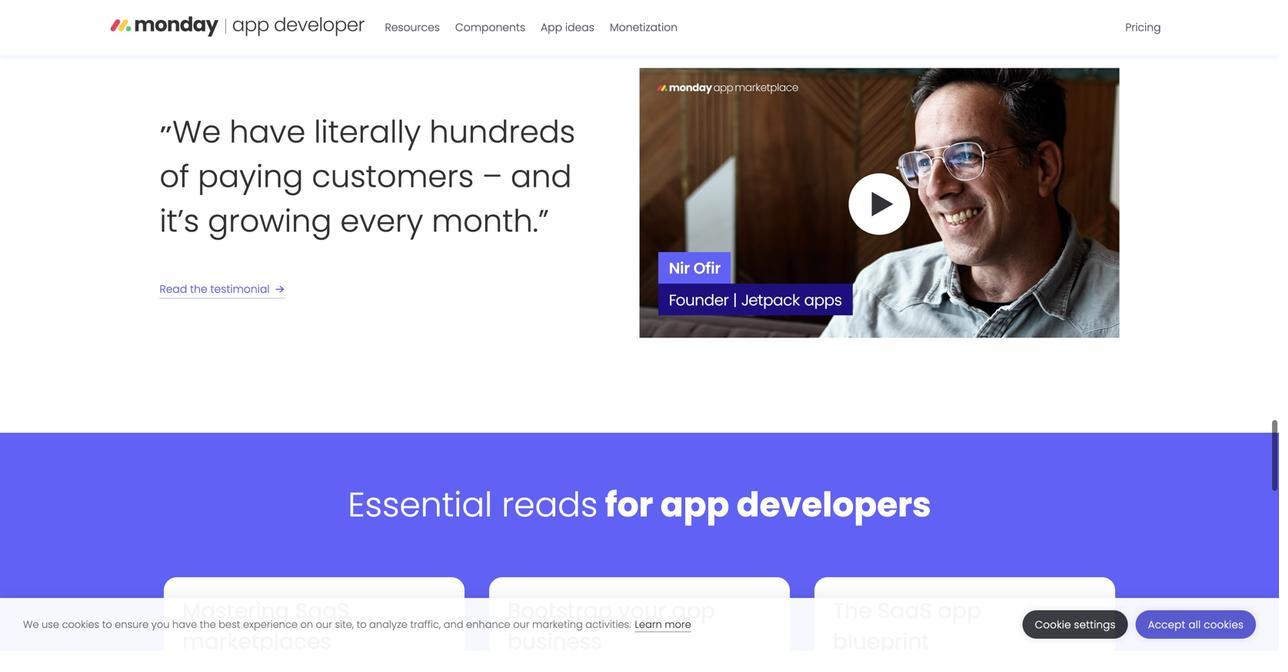 Task type: describe. For each thing, give the bounding box(es) containing it.
app for bootstrap your app business
[[672, 597, 716, 627]]

1 our from the left
[[316, 618, 332, 632]]

traffic,
[[410, 618, 441, 632]]

saas for mastering
[[295, 597, 350, 627]]

pricing link
[[1118, 15, 1169, 40]]

activities.
[[586, 618, 631, 632]]

read the testimonial link
[[160, 281, 288, 299]]

site,
[[335, 618, 354, 632]]

components link
[[448, 15, 533, 40]]

mastering
[[182, 597, 290, 627]]

resources
[[385, 20, 440, 35]]

components
[[456, 20, 526, 35]]

for
[[605, 482, 654, 529]]

marketing
[[533, 618, 583, 632]]

best
[[219, 618, 240, 632]]

we
[[23, 618, 39, 632]]

more
[[665, 618, 692, 632]]

all
[[1189, 618, 1201, 633]]

read
[[160, 282, 187, 297]]

bootstrap
[[508, 597, 613, 627]]

list containing mastering saas
[[99, 566, 1181, 652]]

2 our from the left
[[513, 618, 530, 632]]

״we have literally hundreds of paying customers – and it's growing every month."
[[160, 111, 576, 243]]

developers
[[737, 482, 932, 529]]

cookie settings button
[[1023, 611, 1129, 640]]

accept all cookies button
[[1136, 611, 1257, 640]]

customers
[[312, 155, 474, 198]]

the saas app
[[833, 597, 982, 627]]

paying
[[198, 155, 304, 198]]

the
[[833, 597, 872, 627]]

settings
[[1075, 618, 1116, 633]]

nir ophir thumbnail image
[[640, 68, 1120, 338]]

of
[[160, 155, 189, 198]]

and inside ״we have literally hundreds of paying customers – and it's growing every month."
[[511, 155, 572, 198]]

main element
[[377, 0, 1169, 55]]

and inside dialog
[[444, 618, 464, 632]]

business
[[508, 627, 602, 652]]

have inside ״we have literally hundreds of paying customers – and it's growing every month."
[[230, 111, 306, 154]]

the inside read the testimonial link
[[190, 282, 208, 297]]

cookies for all
[[1204, 618, 1244, 633]]

saas for the
[[878, 597, 932, 627]]



Task type: locate. For each thing, give the bounding box(es) containing it.
the
[[190, 282, 208, 297], [200, 618, 216, 632]]

monetization
[[610, 20, 678, 35]]

analyze
[[370, 618, 408, 632]]

essential reads for app developers
[[348, 482, 932, 529]]

0 vertical spatial have
[[230, 111, 306, 154]]

testimonial
[[211, 282, 270, 297]]

1 saas from the left
[[295, 597, 350, 627]]

to right site,
[[357, 618, 367, 632]]

have inside dialog
[[172, 618, 197, 632]]

0 horizontal spatial and
[[444, 618, 464, 632]]

growing
[[208, 200, 332, 243]]

1 horizontal spatial have
[[230, 111, 306, 154]]

–
[[483, 155, 503, 198]]

app for the saas app
[[938, 597, 982, 627]]

every
[[340, 200, 423, 243]]

app ideas link
[[533, 15, 602, 40]]

mastering saas
[[182, 597, 350, 627]]

dialog
[[0, 599, 1280, 652]]

1 cookies from the left
[[62, 618, 99, 632]]

1 horizontal spatial our
[[513, 618, 530, 632]]

ensure
[[115, 618, 149, 632]]

cookies inside button
[[1204, 618, 1244, 633]]

our
[[316, 618, 332, 632], [513, 618, 530, 632]]

have up paying
[[230, 111, 306, 154]]

1 vertical spatial have
[[172, 618, 197, 632]]

to
[[102, 618, 112, 632], [357, 618, 367, 632]]

we use cookies to ensure you have the best experience on our site, to analyze traffic, and enhance our marketing activities. learn more
[[23, 618, 692, 632]]

learn more link
[[635, 618, 692, 633]]

our right the on
[[316, 618, 332, 632]]

2 to from the left
[[357, 618, 367, 632]]

app inside bootstrap your app business
[[672, 597, 716, 627]]

you
[[151, 618, 170, 632]]

the right the read at left
[[190, 282, 208, 297]]

1 horizontal spatial saas
[[878, 597, 932, 627]]

1 vertical spatial and
[[444, 618, 464, 632]]

cookies right use
[[62, 618, 99, 632]]

accept
[[1149, 618, 1186, 633]]

our right the enhance
[[513, 618, 530, 632]]

and
[[511, 155, 572, 198], [444, 618, 464, 632]]

hundreds
[[430, 111, 576, 154]]

on
[[301, 618, 313, 632]]

read the testimonial
[[160, 282, 270, 297]]

ideas
[[566, 20, 595, 35]]

list
[[99, 566, 1181, 652]]

cookies right "all"
[[1204, 618, 1244, 633]]

and right the traffic,
[[444, 618, 464, 632]]

cookies
[[62, 618, 99, 632], [1204, 618, 1244, 633]]

the left best
[[200, 618, 216, 632]]

1 to from the left
[[102, 618, 112, 632]]

and right –
[[511, 155, 572, 198]]

0 vertical spatial and
[[511, 155, 572, 198]]

1 vertical spatial the
[[200, 618, 216, 632]]

2 cookies from the left
[[1204, 618, 1244, 633]]

use
[[42, 618, 59, 632]]

have right you
[[172, 618, 197, 632]]

dialog containing cookie settings
[[0, 599, 1280, 652]]

it's
[[160, 200, 199, 243]]

enhance
[[466, 618, 511, 632]]

״we
[[160, 111, 221, 154]]

your
[[619, 597, 666, 627]]

pricing
[[1126, 20, 1162, 35]]

accept all cookies
[[1149, 618, 1244, 633]]

to left ensure
[[102, 618, 112, 632]]

resources link
[[377, 15, 448, 40]]

monetization link
[[602, 15, 686, 40]]

cookie settings
[[1036, 618, 1116, 633]]

essential
[[348, 482, 493, 529]]

cookies for use
[[62, 618, 99, 632]]

0 horizontal spatial have
[[172, 618, 197, 632]]

0 horizontal spatial saas
[[295, 597, 350, 627]]

0 horizontal spatial to
[[102, 618, 112, 632]]

app ideas
[[541, 20, 595, 35]]

reads
[[502, 482, 598, 529]]

month."
[[432, 200, 549, 243]]

monday.com for apps developers image
[[110, 10, 365, 42]]

learn
[[635, 618, 662, 632]]

app
[[541, 20, 563, 35]]

1 horizontal spatial and
[[511, 155, 572, 198]]

app
[[661, 482, 730, 529], [672, 597, 716, 627], [938, 597, 982, 627]]

literally
[[314, 111, 421, 154]]

0 horizontal spatial our
[[316, 618, 332, 632]]

saas
[[295, 597, 350, 627], [878, 597, 932, 627]]

1 horizontal spatial cookies
[[1204, 618, 1244, 633]]

1 horizontal spatial to
[[357, 618, 367, 632]]

cookie
[[1036, 618, 1072, 633]]

0 vertical spatial the
[[190, 282, 208, 297]]

bootstrap your app business
[[508, 597, 716, 652]]

experience
[[243, 618, 298, 632]]

2 saas from the left
[[878, 597, 932, 627]]

have
[[230, 111, 306, 154], [172, 618, 197, 632]]

0 horizontal spatial cookies
[[62, 618, 99, 632]]



Task type: vqa. For each thing, say whether or not it's contained in the screenshot.
execution to the bottom
no



